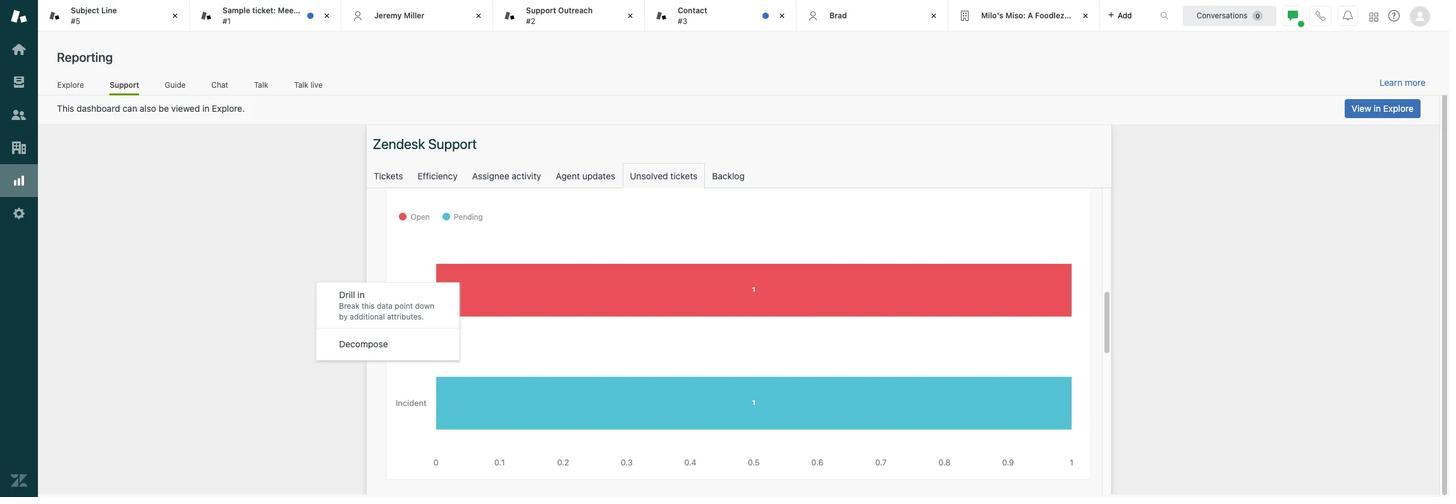 Task type: vqa. For each thing, say whether or not it's contained in the screenshot.
Zendesk Support ICON
yes



Task type: describe. For each thing, give the bounding box(es) containing it.
support outreach #2
[[526, 6, 593, 26]]

talk live
[[294, 80, 323, 90]]

0 horizontal spatial explore
[[57, 80, 84, 90]]

sample ticket: meet the ticket #1
[[223, 6, 334, 26]]

tab containing support outreach
[[493, 0, 645, 32]]

miller
[[404, 11, 425, 20]]

miso:
[[1006, 11, 1026, 20]]

contact
[[678, 6, 708, 15]]

more
[[1405, 77, 1426, 88]]

talk link
[[254, 80, 269, 94]]

chat link
[[211, 80, 228, 94]]

milo's miso: a foodlez subsidiary
[[981, 11, 1106, 20]]

add button
[[1100, 0, 1140, 31]]

talk live link
[[294, 80, 323, 94]]

be
[[159, 103, 169, 114]]

reporting
[[57, 50, 113, 65]]

get started image
[[11, 41, 27, 58]]

dashboard
[[77, 103, 120, 114]]

conversations button
[[1183, 5, 1277, 26]]

zendesk image
[[11, 473, 27, 489]]

2 close image from the left
[[776, 9, 789, 22]]

#2
[[526, 16, 536, 26]]

explore.
[[212, 103, 245, 114]]

milo's
[[981, 11, 1004, 20]]

explore link
[[57, 80, 84, 94]]

brad
[[830, 11, 847, 20]]

support for support
[[110, 80, 139, 90]]

jeremy miller
[[374, 11, 425, 20]]

view in explore button
[[1345, 99, 1421, 118]]

a
[[1028, 11, 1033, 20]]

tab containing subject line
[[38, 0, 190, 32]]

learn
[[1380, 77, 1403, 88]]

in inside view in explore button
[[1374, 103, 1381, 114]]

notifications image
[[1343, 10, 1353, 21]]

also
[[140, 103, 156, 114]]

zendesk support image
[[11, 8, 27, 25]]

customers image
[[11, 107, 27, 123]]

tab containing sample ticket: meet the ticket
[[190, 0, 341, 32]]

talk for talk live
[[294, 80, 309, 90]]

button displays agent's chat status as online. image
[[1288, 10, 1298, 21]]

subject
[[71, 6, 99, 15]]

meet
[[278, 6, 297, 15]]

contact #3
[[678, 6, 708, 26]]

outreach
[[558, 6, 593, 15]]

ticket
[[313, 6, 334, 15]]

admin image
[[11, 206, 27, 222]]



Task type: locate. For each thing, give the bounding box(es) containing it.
zendesk products image
[[1370, 12, 1379, 21]]

support up can on the left of page
[[110, 80, 139, 90]]

views image
[[11, 74, 27, 90]]

1 vertical spatial explore
[[1384, 103, 1414, 114]]

chat
[[211, 80, 228, 90]]

milo's miso: a foodlez subsidiary tab
[[949, 0, 1106, 32]]

organizations image
[[11, 140, 27, 156]]

explore up this on the left of the page
[[57, 80, 84, 90]]

close image inside the milo's miso: a foodlez subsidiary tab
[[1080, 9, 1092, 22]]

subsidiary
[[1067, 11, 1106, 20]]

0 horizontal spatial support
[[110, 80, 139, 90]]

0 horizontal spatial in
[[202, 103, 210, 114]]

talk for talk
[[254, 80, 268, 90]]

tabs tab list
[[38, 0, 1147, 32]]

0 horizontal spatial close image
[[169, 9, 181, 22]]

guide link
[[164, 80, 186, 94]]

close image left brad
[[776, 9, 789, 22]]

1 vertical spatial support
[[110, 80, 139, 90]]

support up #2
[[526, 6, 556, 15]]

tab containing contact
[[645, 0, 797, 32]]

view
[[1352, 103, 1372, 114]]

1 close image from the left
[[321, 9, 333, 22]]

talk left live
[[294, 80, 309, 90]]

foodlez
[[1035, 11, 1065, 20]]

jeremy miller tab
[[341, 0, 493, 32]]

in
[[202, 103, 210, 114], [1374, 103, 1381, 114]]

close image for jeremy miller tab
[[472, 9, 485, 22]]

close image inside brad tab
[[928, 9, 940, 22]]

1 horizontal spatial talk
[[294, 80, 309, 90]]

learn more link
[[1380, 77, 1426, 89]]

close image left add "popup button"
[[1080, 9, 1092, 22]]

ticket:
[[252, 6, 276, 15]]

close image
[[321, 9, 333, 22], [472, 9, 485, 22], [624, 9, 637, 22], [1080, 9, 1092, 22]]

support
[[526, 6, 556, 15], [110, 80, 139, 90]]

viewed
[[171, 103, 200, 114]]

close image right the
[[321, 9, 333, 22]]

close image left '#3'
[[624, 9, 637, 22]]

0 vertical spatial support
[[526, 6, 556, 15]]

close image left #1
[[169, 9, 181, 22]]

1 talk from the left
[[254, 80, 268, 90]]

1 horizontal spatial close image
[[776, 9, 789, 22]]

reporting image
[[11, 173, 27, 189]]

close image left milo's
[[928, 9, 940, 22]]

4 close image from the left
[[1080, 9, 1092, 22]]

1 in from the left
[[202, 103, 210, 114]]

1 horizontal spatial explore
[[1384, 103, 1414, 114]]

live
[[311, 80, 323, 90]]

add
[[1118, 10, 1132, 20]]

jeremy
[[374, 11, 402, 20]]

line
[[101, 6, 117, 15]]

2 in from the left
[[1374, 103, 1381, 114]]

close image inside jeremy miller tab
[[472, 9, 485, 22]]

close image left #2
[[472, 9, 485, 22]]

in right view
[[1374, 103, 1381, 114]]

#5
[[71, 16, 80, 26]]

tab
[[38, 0, 190, 32], [190, 0, 341, 32], [493, 0, 645, 32], [645, 0, 797, 32]]

talk
[[254, 80, 268, 90], [294, 80, 309, 90]]

1 close image from the left
[[169, 9, 181, 22]]

0 horizontal spatial talk
[[254, 80, 268, 90]]

#1
[[223, 16, 231, 26]]

view in explore
[[1352, 103, 1414, 114]]

brad tab
[[797, 0, 949, 32]]

3 close image from the left
[[928, 9, 940, 22]]

1 horizontal spatial support
[[526, 6, 556, 15]]

support for support outreach #2
[[526, 6, 556, 15]]

1 tab from the left
[[38, 0, 190, 32]]

support inside support outreach #2
[[526, 6, 556, 15]]

explore
[[57, 80, 84, 90], [1384, 103, 1414, 114]]

sample
[[223, 6, 250, 15]]

close image
[[169, 9, 181, 22], [776, 9, 789, 22], [928, 9, 940, 22]]

in right viewed
[[202, 103, 210, 114]]

2 close image from the left
[[472, 9, 485, 22]]

subject line #5
[[71, 6, 117, 26]]

guide
[[165, 80, 186, 90]]

the
[[299, 6, 311, 15]]

learn more
[[1380, 77, 1426, 88]]

3 tab from the left
[[493, 0, 645, 32]]

4 tab from the left
[[645, 0, 797, 32]]

can
[[123, 103, 137, 114]]

main element
[[0, 0, 38, 498]]

explore inside button
[[1384, 103, 1414, 114]]

explore down learn more link
[[1384, 103, 1414, 114]]

2 talk from the left
[[294, 80, 309, 90]]

conversations
[[1197, 10, 1248, 20]]

1 horizontal spatial in
[[1374, 103, 1381, 114]]

#3
[[678, 16, 687, 26]]

close image for tab containing support outreach
[[624, 9, 637, 22]]

this dashboard can also be viewed in explore.
[[57, 103, 245, 114]]

get help image
[[1389, 10, 1400, 22]]

2 horizontal spatial close image
[[928, 9, 940, 22]]

talk right chat
[[254, 80, 268, 90]]

2 tab from the left
[[190, 0, 341, 32]]

3 close image from the left
[[624, 9, 637, 22]]

0 vertical spatial explore
[[57, 80, 84, 90]]

close image for the milo's miso: a foodlez subsidiary tab
[[1080, 9, 1092, 22]]

support link
[[110, 80, 139, 95]]

this
[[57, 103, 74, 114]]



